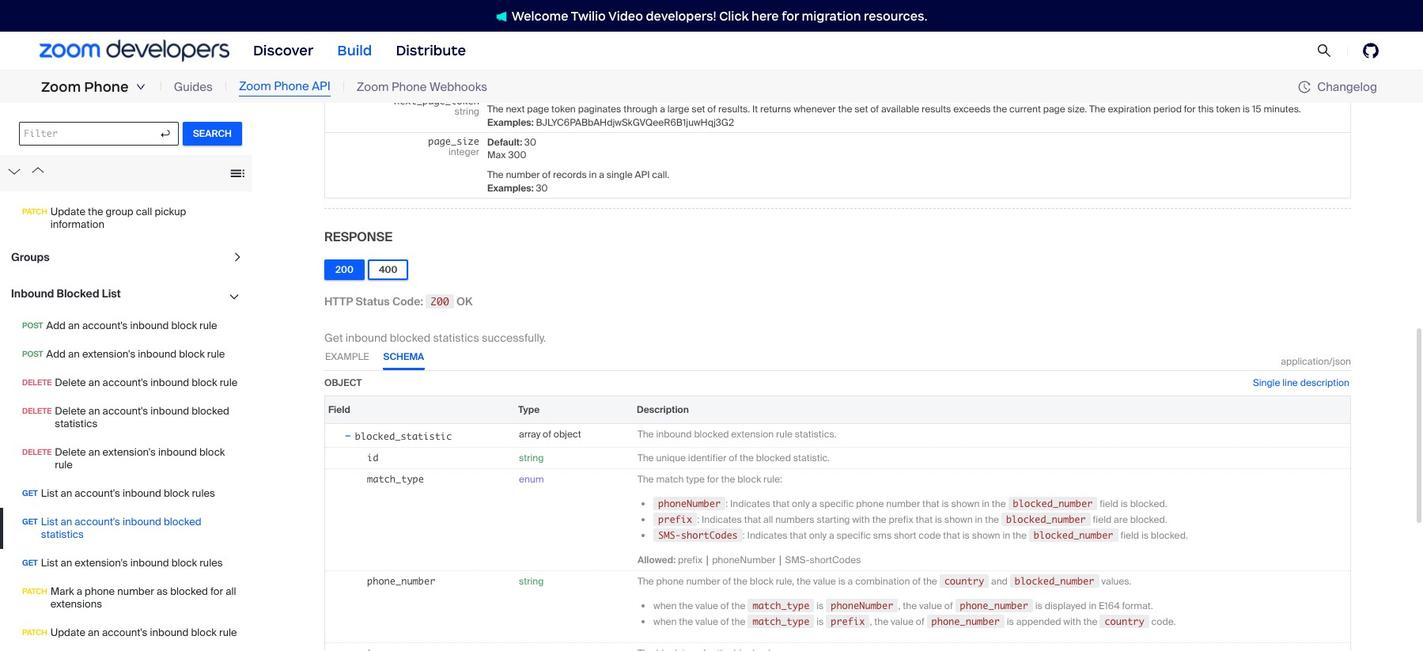 Task type: vqa. For each thing, say whether or not it's contained in the screenshot.


Task type: locate. For each thing, give the bounding box(es) containing it.
200 up http
[[335, 263, 354, 276]]

1 horizontal spatial zoom
[[239, 79, 271, 94]]

object
[[324, 376, 362, 389], [554, 428, 581, 440]]

migration
[[802, 8, 861, 23]]

inbound
[[346, 330, 387, 345]]

object right of
[[554, 428, 581, 440]]

phone for zoom phone api
[[274, 79, 309, 94]]

object up "field"
[[324, 376, 362, 389]]

zoom phone webhooks link
[[357, 78, 487, 96]]

phone inside 'link'
[[392, 79, 427, 95]]

0 horizontal spatial zoom
[[41, 78, 81, 96]]

200
[[335, 263, 354, 276], [431, 295, 449, 308]]

code:
[[392, 294, 423, 308]]

0 horizontal spatial phone
[[84, 78, 129, 96]]

1 horizontal spatial 200
[[431, 295, 449, 308]]

0 vertical spatial 200
[[335, 263, 354, 276]]

notification image
[[496, 11, 507, 22]]

response
[[324, 228, 392, 245]]

search image
[[1317, 43, 1332, 58]]

1 vertical spatial object
[[554, 428, 581, 440]]

2 zoom from the left
[[239, 79, 271, 94]]

-
[[344, 427, 352, 443]]

array
[[519, 428, 541, 440]]

zoom
[[41, 78, 81, 96], [239, 79, 271, 94], [357, 79, 389, 95]]

statistics
[[433, 330, 479, 345]]

phone left webhooks on the left top
[[392, 79, 427, 95]]

type
[[518, 403, 540, 416]]

phone
[[84, 78, 129, 96], [274, 79, 309, 94], [392, 79, 427, 95]]

1 zoom from the left
[[41, 78, 81, 96]]

phone left 'down' icon
[[84, 78, 129, 96]]

200 inside button
[[335, 263, 354, 276]]

1 horizontal spatial phone
[[274, 79, 309, 94]]

http
[[324, 294, 353, 308]]

down image
[[136, 82, 145, 92]]

string
[[519, 451, 544, 464], [519, 575, 544, 588]]

1 string from the top
[[519, 451, 544, 464]]

1 phone from the left
[[84, 78, 129, 96]]

changelog
[[1317, 79, 1377, 95]]

0 vertical spatial object
[[324, 376, 362, 389]]

zoom inside 'link'
[[357, 79, 389, 95]]

api
[[312, 79, 331, 94]]

blocked
[[390, 330, 431, 345]]

here
[[752, 8, 779, 23]]

welcome
[[512, 8, 569, 23]]

2 horizontal spatial zoom
[[357, 79, 389, 95]]

2 horizontal spatial phone
[[392, 79, 427, 95]]

phone left api
[[274, 79, 309, 94]]

2 phone from the left
[[274, 79, 309, 94]]

1 vertical spatial string
[[519, 575, 544, 588]]

string for phone_number
[[519, 575, 544, 588]]

http status code: 200 ok
[[324, 294, 473, 308]]

welcome twilio video developers! click here for migration resources.
[[512, 8, 927, 23]]

zoom phone api
[[239, 79, 331, 94]]

field
[[328, 403, 350, 416]]

400 button
[[368, 259, 409, 280]]

0 horizontal spatial 200
[[335, 263, 354, 276]]

description
[[1300, 376, 1350, 389]]

welcome twilio video developers! click here for migration resources. link
[[480, 8, 943, 24]]

guides link
[[174, 78, 213, 96]]

0 vertical spatial string
[[519, 451, 544, 464]]

200 button
[[324, 259, 365, 280]]

2 string from the top
[[519, 575, 544, 588]]

3 phone from the left
[[392, 79, 427, 95]]

resources.
[[864, 8, 927, 23]]

zoom phone
[[41, 78, 129, 96]]

zoom for zoom phone api
[[239, 79, 271, 94]]

200 left ok
[[431, 295, 449, 308]]

1 vertical spatial 200
[[431, 295, 449, 308]]

3 zoom from the left
[[357, 79, 389, 95]]

search image
[[1317, 43, 1332, 58]]



Task type: describe. For each thing, give the bounding box(es) containing it.
line
[[1283, 376, 1298, 389]]

zoom for zoom phone webhooks
[[357, 79, 389, 95]]

webhooks
[[430, 79, 487, 95]]

video
[[608, 8, 643, 23]]

array of object
[[519, 428, 581, 440]]

zoom for zoom phone
[[41, 78, 81, 96]]

string for id
[[519, 451, 544, 464]]

for
[[782, 8, 799, 23]]

successfully.
[[482, 330, 546, 345]]

blocked_statistic
[[355, 430, 452, 442]]

github image
[[1363, 43, 1379, 59]]

zoom phone webhooks
[[357, 79, 487, 95]]

developers!
[[646, 8, 716, 23]]

single
[[1253, 376, 1280, 389]]

zoom phone api link
[[239, 78, 331, 96]]

1 horizontal spatial object
[[554, 428, 581, 440]]

phone for zoom phone webhooks
[[392, 79, 427, 95]]

history image
[[1298, 81, 1317, 93]]

enum
[[519, 473, 544, 486]]

notification image
[[496, 11, 512, 22]]

phone for zoom phone
[[84, 78, 129, 96]]

changelog link
[[1298, 79, 1377, 95]]

single line description
[[1253, 376, 1350, 389]]

match_type
[[367, 473, 424, 485]]

id
[[367, 451, 378, 463]]

0 horizontal spatial object
[[324, 376, 362, 389]]

get inbound blocked statistics successfully.
[[324, 330, 546, 345]]

github image
[[1363, 43, 1379, 59]]

get
[[324, 330, 343, 345]]

history image
[[1298, 81, 1311, 93]]

of
[[543, 428, 551, 440]]

phone_number
[[367, 575, 435, 587]]

400
[[379, 263, 397, 276]]

zoom developer logo image
[[40, 40, 229, 61]]

twilio
[[571, 8, 606, 23]]

- blocked_statistic
[[344, 427, 452, 443]]

ok
[[457, 294, 473, 308]]

status
[[356, 294, 390, 308]]

guides
[[174, 79, 213, 95]]

200 inside http status code: 200 ok
[[431, 295, 449, 308]]

click
[[719, 8, 749, 23]]



